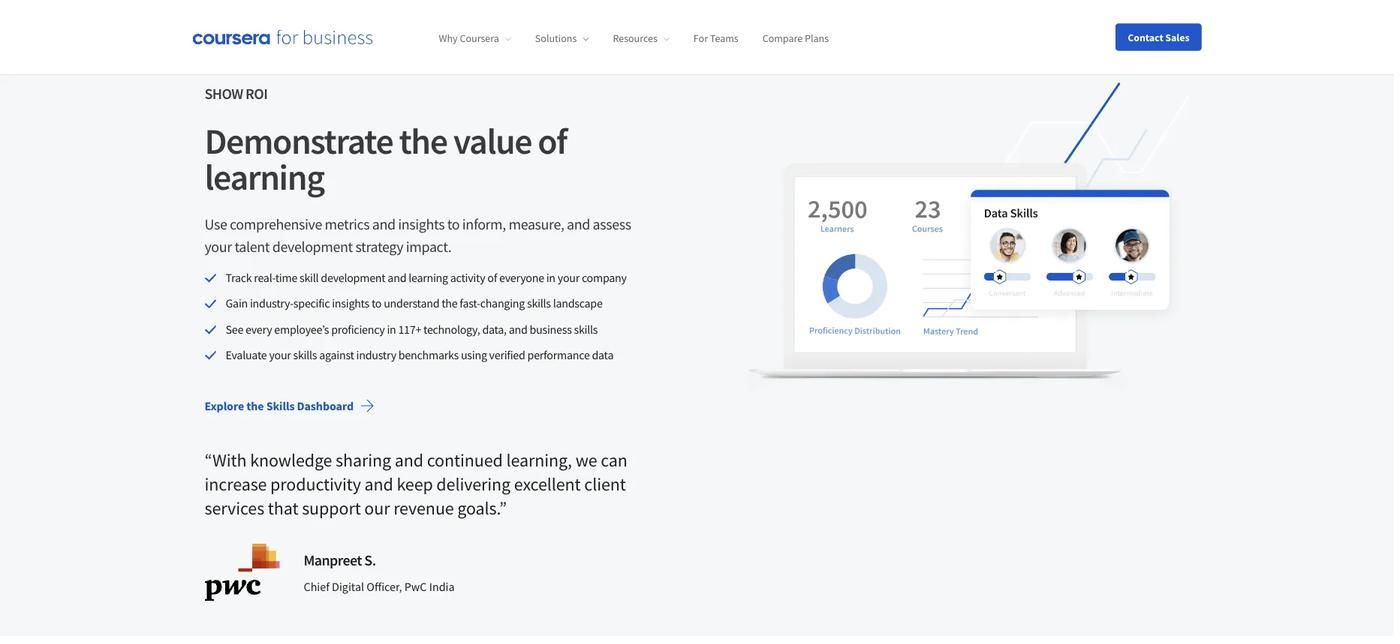 Task type: vqa. For each thing, say whether or not it's contained in the screenshot.
are to the bottom
no



Task type: locate. For each thing, give the bounding box(es) containing it.
data,
[[482, 322, 507, 337]]

skills down the landscape
[[574, 322, 598, 337]]

the left skills
[[246, 399, 264, 414]]

client
[[584, 473, 626, 495]]

the inside demonstrate the value of learning
[[399, 118, 447, 163]]

coursera for business image
[[193, 30, 373, 45]]

to up proficiency
[[372, 296, 382, 311]]

of inside demonstrate the value of learning
[[538, 118, 567, 163]]

0 vertical spatial your
[[205, 237, 232, 256]]

compare plans link
[[762, 32, 829, 45]]

1 vertical spatial skills
[[574, 322, 598, 337]]

0 vertical spatial skills
[[527, 296, 551, 311]]

0 vertical spatial development
[[272, 237, 353, 256]]

of
[[538, 118, 567, 163], [487, 270, 497, 285]]

using
[[461, 348, 487, 363]]

sales
[[1165, 30, 1189, 44]]

0 vertical spatial of
[[538, 118, 567, 163]]

we
[[576, 449, 597, 471]]

why coursera link
[[439, 32, 511, 45]]

solutions
[[535, 32, 577, 45]]

roi
[[246, 84, 267, 103]]

skills down employee's
[[293, 348, 317, 363]]

the inside "link"
[[246, 399, 264, 414]]

specific
[[293, 296, 330, 311]]

0 horizontal spatial of
[[487, 270, 497, 285]]

development up skill
[[272, 237, 353, 256]]

0 vertical spatial learning
[[205, 154, 324, 199]]

assess
[[593, 215, 631, 233]]

1 vertical spatial in
[[387, 322, 396, 337]]

landscape
[[553, 296, 603, 311]]

development down "strategy"
[[321, 270, 385, 285]]

our
[[364, 497, 390, 519]]

your down use
[[205, 237, 232, 256]]

india
[[429, 579, 455, 594]]

1 horizontal spatial learning
[[408, 270, 448, 285]]

your up the landscape
[[558, 270, 580, 285]]

manpreet s.
[[304, 551, 376, 570]]

fast-
[[460, 296, 480, 311]]

of right activity
[[487, 270, 497, 285]]

1 horizontal spatial your
[[269, 348, 291, 363]]

explore the skills dashboard
[[205, 399, 354, 414]]

skills
[[266, 399, 295, 414]]

industry-
[[250, 296, 293, 311]]

knowledge
[[250, 449, 332, 471]]

2 horizontal spatial skills
[[574, 322, 598, 337]]

0 horizontal spatial learning
[[205, 154, 324, 199]]

2 horizontal spatial your
[[558, 270, 580, 285]]

2 vertical spatial the
[[246, 399, 264, 414]]

2 vertical spatial your
[[269, 348, 291, 363]]

0 vertical spatial in
[[546, 270, 555, 285]]

your
[[205, 237, 232, 256], [558, 270, 580, 285], [269, 348, 291, 363]]

development
[[272, 237, 353, 256], [321, 270, 385, 285]]

0 horizontal spatial insights
[[332, 296, 369, 311]]

sharing
[[336, 449, 391, 471]]

contact sales button
[[1116, 24, 1201, 51]]

against
[[319, 348, 354, 363]]

to inside the use comprehensive metrics and insights to inform, measure, and assess your talent development strategy impact.
[[447, 215, 460, 233]]

pwc logo image
[[205, 544, 280, 601]]

every
[[245, 322, 272, 337]]

0 vertical spatial insights
[[398, 215, 444, 233]]

1 vertical spatial to
[[372, 296, 382, 311]]

services
[[205, 497, 264, 519]]

why
[[439, 32, 458, 45]]

learning up the gain industry-specific insights to understand the fast-changing skills landscape
[[408, 270, 448, 285]]

benchmarks
[[398, 348, 459, 363]]

support
[[302, 497, 361, 519]]

real-
[[254, 270, 275, 285]]

to
[[447, 215, 460, 233], [372, 296, 382, 311]]

with
[[212, 449, 247, 471]]

1 horizontal spatial skills
[[527, 296, 551, 311]]

0 vertical spatial to
[[447, 215, 460, 233]]

1 horizontal spatial to
[[447, 215, 460, 233]]

1 vertical spatial your
[[558, 270, 580, 285]]

to left inform,
[[447, 215, 460, 233]]

evaluate
[[226, 348, 267, 363]]

0 horizontal spatial your
[[205, 237, 232, 256]]

the left 'value'
[[399, 118, 447, 163]]

1 horizontal spatial insights
[[398, 215, 444, 233]]

of right 'value'
[[538, 118, 567, 163]]

and
[[372, 215, 395, 233], [567, 215, 590, 233], [388, 270, 406, 285], [509, 322, 527, 337], [395, 449, 423, 471], [364, 473, 393, 495]]

0 horizontal spatial in
[[387, 322, 396, 337]]

demonstrate
[[205, 118, 393, 163]]

2 vertical spatial skills
[[293, 348, 317, 363]]

the
[[399, 118, 447, 163], [442, 296, 457, 311], [246, 399, 264, 414]]

1 vertical spatial insights
[[332, 296, 369, 311]]

your inside the use comprehensive metrics and insights to inform, measure, and assess your talent development strategy impact.
[[205, 237, 232, 256]]

learning up comprehensive
[[205, 154, 324, 199]]

1 horizontal spatial of
[[538, 118, 567, 163]]

insights up 'impact.'
[[398, 215, 444, 233]]

chief
[[304, 579, 329, 594]]

and up keep
[[395, 449, 423, 471]]

the for of
[[399, 118, 447, 163]]

manpreet
[[304, 551, 362, 570]]

insights
[[398, 215, 444, 233], [332, 296, 369, 311]]

the left fast-
[[442, 296, 457, 311]]

chief digital officer, pwc india
[[304, 579, 455, 594]]

in
[[546, 270, 555, 285], [387, 322, 396, 337]]

activity
[[450, 270, 485, 285]]

learning,
[[506, 449, 572, 471]]

in right everyone at left
[[546, 270, 555, 285]]

for teams link
[[694, 32, 738, 45]]

in left 117+
[[387, 322, 396, 337]]

1 horizontal spatial in
[[546, 270, 555, 285]]

1 vertical spatial of
[[487, 270, 497, 285]]

skills
[[527, 296, 551, 311], [574, 322, 598, 337], [293, 348, 317, 363]]

gain industry-specific insights to understand the fast-changing skills landscape
[[226, 296, 603, 311]]

show
[[205, 84, 243, 103]]

comprehensive
[[230, 215, 322, 233]]

insights up proficiency
[[332, 296, 369, 311]]

0 vertical spatial the
[[399, 118, 447, 163]]

1 vertical spatial learning
[[408, 270, 448, 285]]

goals.
[[457, 497, 499, 519]]

1 vertical spatial the
[[442, 296, 457, 311]]

learning
[[205, 154, 324, 199], [408, 270, 448, 285]]

skills up business
[[527, 296, 551, 311]]

changing
[[480, 296, 525, 311]]

time
[[275, 270, 297, 285]]

your down the every
[[269, 348, 291, 363]]



Task type: describe. For each thing, give the bounding box(es) containing it.
why coursera
[[439, 32, 499, 45]]

track real-time skill development and learning activity of everyone in your company
[[226, 270, 627, 285]]

contact sales
[[1128, 30, 1189, 44]]

illustration of coursera's skills dashboard image
[[745, 82, 1189, 398]]

explore
[[205, 399, 244, 414]]

see every employee's proficiency in 117+ technology, data, and business skills
[[226, 322, 598, 337]]

pwc
[[404, 579, 427, 594]]

compare plans
[[762, 32, 829, 45]]

contact
[[1128, 30, 1163, 44]]

plans
[[805, 32, 829, 45]]

the for dashboard
[[246, 399, 264, 414]]

use comprehensive metrics and insights to inform, measure, and assess your talent development strategy impact.
[[205, 215, 631, 256]]

data
[[592, 348, 613, 363]]

measure,
[[509, 215, 564, 233]]

industry
[[356, 348, 396, 363]]

resources
[[613, 32, 657, 45]]

everyone
[[499, 270, 544, 285]]

resources link
[[613, 32, 669, 45]]

and left assess
[[567, 215, 590, 233]]

officer,
[[367, 579, 402, 594]]

company
[[582, 270, 627, 285]]

impact.
[[406, 237, 451, 256]]

strategy
[[355, 237, 403, 256]]

for
[[694, 32, 708, 45]]

insights inside the use comprehensive metrics and insights to inform, measure, and assess your talent development strategy impact.
[[398, 215, 444, 233]]

delivering
[[436, 473, 511, 495]]

digital
[[332, 579, 364, 594]]

and up understand
[[388, 270, 406, 285]]

track
[[226, 270, 252, 285]]

metrics
[[325, 215, 369, 233]]

coursera
[[460, 32, 499, 45]]

solutions link
[[535, 32, 589, 45]]

increase
[[205, 473, 267, 495]]

0 horizontal spatial skills
[[293, 348, 317, 363]]

excellent
[[514, 473, 581, 495]]

talent
[[235, 237, 270, 256]]

and up "strategy"
[[372, 215, 395, 233]]

compare
[[762, 32, 803, 45]]

skill
[[300, 270, 319, 285]]

117+
[[398, 322, 421, 337]]

understand
[[384, 296, 439, 311]]

and up our
[[364, 473, 393, 495]]

can
[[601, 449, 627, 471]]

proficiency
[[331, 322, 385, 337]]

use
[[205, 215, 227, 233]]

revenue
[[393, 497, 454, 519]]

that
[[268, 497, 298, 519]]

see
[[226, 322, 243, 337]]

learning inside demonstrate the value of learning
[[205, 154, 324, 199]]

demonstrate the value of learning
[[205, 118, 567, 199]]

1 vertical spatial development
[[321, 270, 385, 285]]

dashboard
[[297, 399, 354, 414]]

business
[[530, 322, 572, 337]]

evaluate your skills against industry benchmarks using verified performance data
[[226, 348, 613, 363]]

for teams
[[694, 32, 738, 45]]

verified
[[489, 348, 525, 363]]

with knowledge sharing and continued learning, we can increase productivity and keep delivering excellent client services that support our revenue goals.
[[205, 449, 627, 519]]

productivity
[[270, 473, 361, 495]]

and right 'data,'
[[509, 322, 527, 337]]

inform,
[[462, 215, 506, 233]]

continued
[[427, 449, 503, 471]]

employee's
[[274, 322, 329, 337]]

performance
[[527, 348, 590, 363]]

technology,
[[423, 322, 480, 337]]

teams
[[710, 32, 738, 45]]

value
[[453, 118, 532, 163]]

show roi
[[205, 84, 267, 103]]

explore the skills dashboard link
[[193, 388, 387, 424]]

0 horizontal spatial to
[[372, 296, 382, 311]]

s.
[[364, 551, 376, 570]]

development inside the use comprehensive metrics and insights to inform, measure, and assess your talent development strategy impact.
[[272, 237, 353, 256]]

gain
[[226, 296, 248, 311]]

keep
[[397, 473, 433, 495]]



